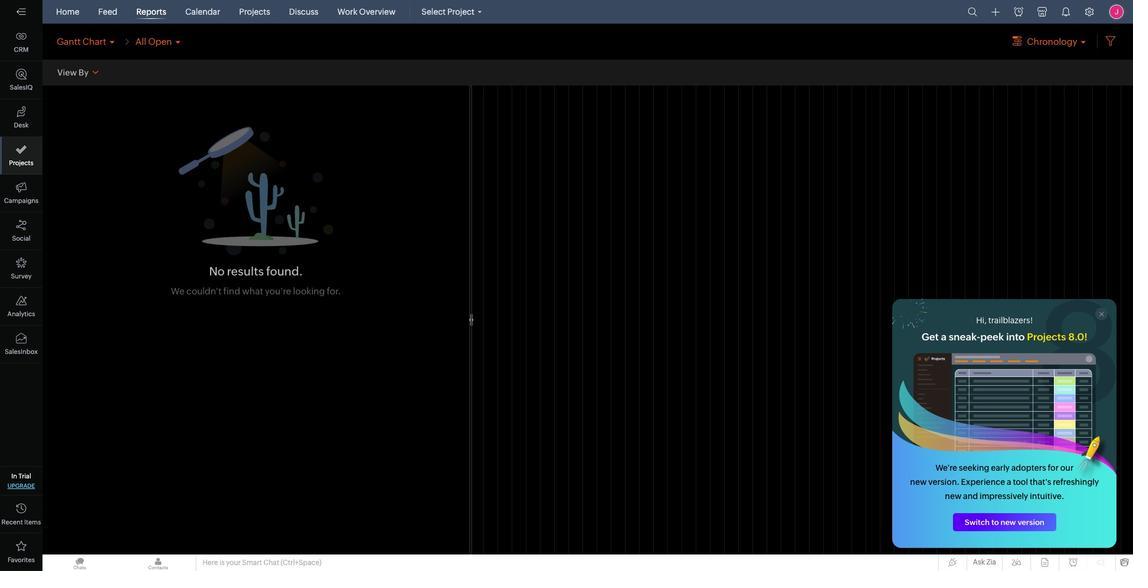 Task type: vqa. For each thing, say whether or not it's contained in the screenshot.
'Marketplace' icon
yes



Task type: locate. For each thing, give the bounding box(es) containing it.
reports link
[[132, 0, 171, 24]]

analytics
[[7, 310, 35, 318]]

projects link left discuss link
[[234, 0, 275, 24]]

survey link
[[0, 250, 42, 288]]

1 vertical spatial projects link
[[0, 137, 42, 175]]

projects link down desk
[[0, 137, 42, 175]]

projects
[[239, 7, 270, 17], [9, 159, 33, 166]]

projects left discuss link
[[239, 7, 270, 17]]

contacts image
[[121, 555, 195, 571]]

in
[[11, 473, 17, 480]]

home
[[56, 7, 79, 17]]

1 horizontal spatial projects link
[[234, 0, 275, 24]]

home link
[[51, 0, 84, 24]]

smart
[[242, 559, 262, 567]]

chat
[[263, 559, 279, 567]]

search image
[[968, 7, 977, 17]]

feed
[[98, 7, 117, 17]]

salesinbox link
[[0, 326, 42, 364]]

here is your smart chat (ctrl+space)
[[202, 559, 322, 567]]

salesiq
[[10, 84, 33, 91]]

1 horizontal spatial projects
[[239, 7, 270, 17]]

campaigns
[[4, 197, 39, 204]]

quick actions image
[[992, 8, 1000, 17]]

1 vertical spatial projects
[[9, 159, 33, 166]]

discuss link
[[284, 0, 323, 24]]

projects link
[[234, 0, 275, 24], [0, 137, 42, 175]]

0 vertical spatial projects
[[239, 7, 270, 17]]

work overview
[[337, 7, 396, 17]]

work
[[337, 7, 358, 17]]

crm link
[[0, 24, 42, 61]]

salesinbox
[[5, 348, 38, 355]]

favorites
[[8, 557, 35, 564]]

zia
[[987, 558, 996, 567]]

0 vertical spatial projects link
[[234, 0, 275, 24]]

select
[[422, 7, 446, 17]]

0 horizontal spatial projects
[[9, 159, 33, 166]]

marketplace image
[[1038, 7, 1047, 17]]

crm
[[14, 46, 29, 53]]

(ctrl+space)
[[281, 559, 322, 567]]

notifications image
[[1061, 7, 1071, 17]]

projects up campaigns link at the top
[[9, 159, 33, 166]]

upgrade
[[8, 483, 35, 489]]



Task type: describe. For each thing, give the bounding box(es) containing it.
reports
[[136, 7, 166, 17]]

chats image
[[42, 555, 117, 571]]

feed link
[[94, 0, 122, 24]]

project
[[447, 7, 475, 17]]

calendar link
[[181, 0, 225, 24]]

campaigns link
[[0, 175, 42, 212]]

analytics link
[[0, 288, 42, 326]]

is
[[220, 559, 225, 567]]

ask
[[973, 558, 985, 567]]

recent
[[2, 519, 23, 526]]

here
[[202, 559, 218, 567]]

recent items
[[2, 519, 41, 526]]

configure settings image
[[1085, 7, 1094, 17]]

timer image
[[1014, 7, 1024, 17]]

0 horizontal spatial projects link
[[0, 137, 42, 175]]

desk link
[[0, 99, 42, 137]]

ask zia
[[973, 558, 996, 567]]

work overview link
[[333, 0, 400, 24]]

select project
[[422, 7, 475, 17]]

trial
[[18, 473, 31, 480]]

survey
[[11, 273, 32, 280]]

social
[[12, 235, 30, 242]]

overview
[[359, 7, 396, 17]]

desk
[[14, 122, 29, 129]]

social link
[[0, 212, 42, 250]]

items
[[24, 519, 41, 526]]

salesiq link
[[0, 61, 42, 99]]

your
[[226, 559, 241, 567]]

in trial upgrade
[[8, 473, 35, 489]]

calendar
[[185, 7, 220, 17]]

discuss
[[289, 7, 319, 17]]



